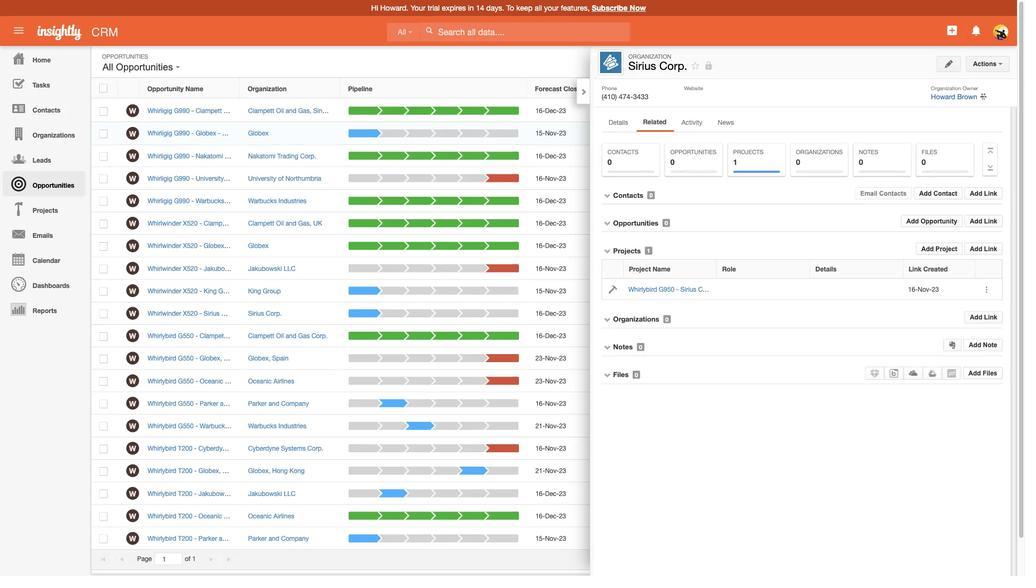 Task type: describe. For each thing, give the bounding box(es) containing it.
jakubowski llc link for jason
[[248, 265, 296, 272]]

1 horizontal spatial of
[[226, 175, 231, 182]]

dec- for clampett oil and gas, uk
[[545, 220, 559, 227]]

globex, hong kong
[[248, 468, 305, 475]]

projects 1
[[733, 149, 764, 166]]

1 horizontal spatial organization
[[628, 53, 671, 60]]

usd for globex, spain
[[708, 355, 721, 362]]

jakubowski down the terry
[[248, 490, 282, 498]]

1 vertical spatial projects
[[33, 207, 58, 214]]

howard brown link for oceanic airlines
[[608, 377, 650, 385]]

whirlwinder x520 - jakubowski llc - jason castillo
[[148, 265, 297, 272]]

files inside add files button
[[983, 370, 997, 377]]

howard brown link for jakubowski llc
[[608, 265, 650, 272]]

follow image for whirlybird t200 - parker and company -maria nichols
[[809, 534, 819, 545]]

1 add link button from the top
[[965, 187, 1003, 200]]

follow image for corp.
[[809, 332, 819, 342]]

notifications image
[[970, 24, 983, 37]]

follow image for whirlybird g550 - oceanic airlines - mark sakda
[[809, 377, 819, 387]]

and left flores
[[286, 220, 296, 227]]

owner
[[963, 85, 978, 91]]

university of northumbria
[[248, 175, 321, 182]]

warbucks down the whirligig g990 - university of northumbria - paula oliver
[[196, 197, 224, 205]]

howard brown for clampett oil and gas, uk
[[608, 220, 650, 227]]

add for third add link button from the top of the page
[[970, 245, 982, 253]]

whirlwinder x520 - king group - chris chen link
[[148, 287, 280, 295]]

to
[[506, 3, 514, 12]]

gas, left nicholas
[[254, 220, 267, 227]]

0 inside opportunities 0
[[670, 158, 675, 166]]

3 15- from the top
[[536, 535, 545, 543]]

industries up whirlwinder x520 - clampett oil and gas, uk - nicholas flores link on the top of page
[[226, 197, 254, 205]]

industries up nicholas
[[279, 197, 307, 205]]

follow image for whirlwinder x520 - sirius corp. - tina martin
[[809, 309, 819, 319]]

phone
[[602, 85, 617, 91]]

w for whirlybird g550 - globex, spain - katherine reyes
[[129, 354, 136, 363]]

20 w row from the top
[[91, 528, 854, 550]]

2 nakatomi from the left
[[248, 152, 276, 160]]

globex up whirlwinder x520 - jakubowski llc - jason castillo
[[204, 242, 224, 250]]

llc right jason
[[284, 265, 296, 272]]

1 horizontal spatial your
[[861, 140, 878, 147]]

warbucks down whirlybird g550 - parker and company - lisa parker
[[200, 422, 228, 430]]

1 add link from the top
[[970, 190, 997, 197]]

opportunity tags
[[861, 169, 920, 176]]

imports
[[905, 140, 932, 147]]

nicole
[[280, 445, 298, 452]]

gomez
[[300, 445, 320, 452]]

0 horizontal spatial contacts link
[[3, 96, 85, 121]]

new opportunity link
[[914, 53, 979, 69]]

11 w row from the top
[[91, 325, 854, 348]]

howard for clampett oil and gas, singapore
[[608, 107, 630, 115]]

1 group from the left
[[218, 287, 236, 295]]

1 horizontal spatial organizations
[[613, 315, 659, 323]]

follow image for nicole
[[809, 444, 819, 454]]

globex, up the whirlybird g550 - oceanic airlines - mark sakda
[[200, 355, 222, 362]]

contacts down the contacts 0
[[613, 191, 643, 199]]

g990 for university
[[174, 175, 190, 182]]

gas, down oliver
[[298, 220, 312, 227]]

3 15-nov-23 from the top
[[536, 535, 566, 543]]

date
[[583, 85, 597, 92]]

23 for whirlybird t200 - jakubowski llc - barbara lane
[[559, 490, 566, 498]]

dec- for jakubowski llc
[[545, 490, 559, 498]]

2 trading from the left
[[277, 152, 298, 160]]

user responsible
[[607, 85, 661, 92]]

new
[[921, 58, 934, 65]]

s
[[863, 187, 867, 194]]

0 horizontal spatial katherine
[[246, 355, 274, 362]]

project name
[[629, 265, 671, 273]]

2 uk from the left
[[313, 220, 322, 227]]

16- for whirligig g990 - university of northumbria - paula oliver
[[536, 175, 545, 182]]

howard brown link for university of northumbria
[[608, 175, 650, 182]]

oliver
[[293, 175, 309, 182]]

company left maria
[[232, 535, 259, 543]]

organization owner
[[931, 85, 978, 91]]

jakubowski up whirlwinder x520 - king group - chris chen "link"
[[204, 265, 238, 272]]

globex, spain link
[[248, 355, 289, 362]]

opportunities up project name
[[613, 219, 659, 227]]

clampett oil and gas corp. link
[[248, 332, 328, 340]]

reports
[[33, 307, 57, 315]]

0 horizontal spatial opportunities link
[[3, 171, 85, 196]]

clampett oil and gas, uk link
[[248, 220, 322, 227]]

chevron down image for notes
[[604, 344, 611, 351]]

1 kong from the left
[[240, 468, 255, 475]]

dec- for warbucks industries
[[545, 197, 559, 205]]

albert for whirligig g990 - globex - albert lee globex
[[222, 130, 239, 137]]

reyes
[[275, 355, 293, 362]]

8 w row from the top
[[91, 258, 854, 280]]

and up whirlybird g550 - warbucks industries - roger mills link
[[220, 400, 231, 407]]

usd for clampett oil and gas, singapore
[[708, 107, 721, 115]]

1 spain from the left
[[224, 355, 240, 362]]

parker up whirlybird g550 - warbucks industries - roger mills link
[[248, 400, 267, 407]]

whirlwinder for whirlwinder x520 - king group - chris chen
[[148, 287, 181, 295]]

1 w row from the top
[[91, 100, 854, 122]]

nov- for whirlybird g550 - oceanic airlines - mark sakda
[[545, 377, 559, 385]]

usd for nakatomi trading corp.
[[708, 152, 721, 160]]

1 singapore from the left
[[261, 107, 290, 115]]

parker left nichols at the bottom of page
[[248, 535, 267, 543]]

show sidebar image
[[889, 58, 896, 65]]

1 king from the left
[[204, 287, 217, 295]]

follow image for samantha
[[809, 151, 819, 162]]

paula
[[275, 175, 291, 182]]

4 add link from the top
[[970, 314, 997, 321]]

parker down the whirlybird g550 - oceanic airlines - mark sakda
[[200, 400, 218, 407]]

jakubowski llc for barbara
[[248, 490, 296, 498]]

wright
[[301, 152, 319, 160]]

2 add link from the top
[[970, 218, 997, 225]]

16-nov-23 for corp.
[[536, 445, 566, 452]]

oil up whirligig g990 - globex - albert lee globex
[[224, 107, 231, 115]]

sirius corp. inside w row
[[248, 310, 282, 317]]

1 nakatomi from the left
[[196, 152, 223, 160]]

15-nov-23 cell for usd $‎180,000.00
[[527, 122, 599, 145]]

3 15-nov-23 cell from the top
[[527, 528, 599, 550]]

14 w row from the top
[[91, 393, 854, 415]]

howard brown for globex, spain
[[608, 355, 650, 362]]

crm
[[91, 25, 118, 39]]

emails
[[33, 232, 53, 239]]

usd $‎110,000.00
[[708, 175, 759, 182]]

white image
[[425, 27, 433, 34]]

parker right lisa
[[280, 400, 299, 407]]

0 horizontal spatial project
[[629, 265, 651, 273]]

cyberdyne systems corp. link
[[248, 445, 323, 452]]

globex link for whirligig g990 - globex - albert lee
[[248, 130, 269, 137]]

0 vertical spatial organizations
[[33, 131, 75, 139]]

0 inside notes 0
[[859, 158, 863, 166]]

opportunities down activity link
[[670, 149, 717, 156]]

llc left barbara
[[234, 490, 246, 498]]

oil up reyes
[[276, 332, 284, 340]]

dec- for sirius corp.
[[545, 310, 559, 317]]

1 university from the left
[[196, 175, 224, 182]]

parker down whirlybird t200 - oceanic airlines - mark sakda
[[199, 535, 217, 543]]

dashboards
[[33, 282, 70, 289]]

and down the whirlybird t200 - oceanic airlines - mark sakda "link"
[[219, 535, 230, 543]]

project inside add project link
[[936, 245, 957, 253]]

23 for whirlwinder x520 - globex - albert lee
[[559, 242, 566, 250]]

organization image
[[600, 52, 622, 73]]

calendar
[[33, 257, 60, 264]]

23 for whirlybird g550 - warbucks industries - roger mills
[[559, 422, 566, 430]]

clampett down whirlwinder x520 - sirius corp. - tina martin
[[200, 332, 226, 340]]

contacts inside button
[[879, 190, 907, 197]]

x520 for king
[[183, 287, 198, 295]]

1 northumbria from the left
[[233, 175, 269, 182]]

9 w row from the top
[[91, 280, 854, 303]]

w link for whirligig g990 - university of northumbria - paula oliver
[[126, 172, 139, 185]]

dec- for clampett oil and gas, singapore
[[545, 107, 559, 115]]

whirlwinder x520 - clampett oil and gas, uk - nicholas flores
[[148, 220, 328, 227]]

cyberdyne systems corp.
[[248, 445, 323, 452]]

4 follow image from the top
[[809, 241, 819, 252]]

nov- for whirlybird g550 - parker and company - lisa parker
[[545, 400, 559, 407]]

whirligig g990 - clampett oil and gas, singapore - aaron lang link
[[148, 107, 334, 115]]

follow image for whirligig g990 - university of northumbria - paula oliver
[[809, 174, 819, 184]]

tags
[[905, 169, 920, 176]]

whirlybird for whirlybird g550 - clampett oil and gas corp. - katherine warren
[[148, 332, 176, 340]]

jason
[[257, 265, 274, 272]]

usd $‎180,000.00 for 23-nov-23
[[708, 355, 759, 362]]

martin for whirlwinder x520 - sirius corp. - tina martin
[[257, 310, 276, 317]]

0 vertical spatial your
[[411, 3, 426, 12]]

brown for clampett oil and gas, uk
[[632, 220, 650, 227]]

chevron right image
[[580, 88, 587, 96]]

whirlybird g550 - warbucks industries - roger mills
[[148, 422, 296, 430]]

opportunity down all opportunities button
[[147, 85, 184, 92]]

note
[[983, 342, 997, 349]]

globex, left reyes
[[248, 355, 270, 362]]

16-dec-23 cell for nakatomi trading corp.
[[527, 145, 599, 167]]

opportunities up all opportunities on the left of page
[[102, 53, 148, 60]]

1 vertical spatial organizations
[[796, 149, 843, 156]]

clampett up whirligig g990 - globex - albert lee globex
[[196, 107, 222, 115]]

sirius down whirlwinder x520 - king group - chris chen
[[204, 310, 220, 317]]

whirligig for whirligig g990 - globex - albert lee globex
[[148, 130, 172, 137]]

5 w row from the top
[[91, 190, 854, 213]]

jakubowski up "king group"
[[248, 265, 282, 272]]

gas, left 'lang'
[[298, 107, 312, 115]]

whirlwinder x520 - globex - albert lee link
[[148, 242, 265, 250]]

opportunity name
[[147, 85, 203, 92]]

2 horizontal spatial organization
[[931, 85, 961, 91]]

usd $‎190,000.00 cell
[[700, 370, 800, 393]]

2 usd from the top
[[708, 130, 721, 137]]

w for whirligig g990 - clampett oil and gas, singapore - aaron lang
[[129, 107, 136, 115]]

w for whirlwinder x520 - king group - chris chen
[[129, 287, 136, 296]]

2 horizontal spatial of
[[278, 175, 284, 182]]

oil down whirligig g990 - warbucks industries - roger mills link
[[232, 220, 239, 227]]

llc down thomas
[[284, 490, 296, 498]]

globex up jason
[[248, 242, 269, 250]]

role
[[722, 265, 736, 273]]

15-nov-23 for usd $‎180,000.00
[[536, 130, 566, 137]]

1 field
[[155, 554, 182, 565]]

dashboards link
[[3, 272, 85, 297]]

23 for whirlybird t200 - cyberdyne systems corp. - nicole gomez
[[559, 445, 566, 452]]

usd $‎450,000.00
[[708, 152, 759, 160]]

chris
[[242, 287, 257, 295]]

whirlybird t200 - globex, hong kong - terry thomas
[[148, 468, 300, 475]]

13 w row from the top
[[91, 370, 854, 393]]

whirlybird g550 - oceanic airlines - mark sakda link
[[148, 377, 292, 385]]

whirlwinder x520 - clampett oil and gas, uk - nicholas flores link
[[148, 220, 333, 227]]

w link for whirlwinder x520 - king group - chris chen
[[126, 285, 139, 297]]

company left lisa
[[233, 400, 260, 407]]

23 for whirligig g990 - warbucks industries - roger mills
[[559, 197, 566, 205]]

lee for whirlwinder x520 - globex - albert lee
[[249, 242, 260, 250]]

1 horizontal spatial organizations link
[[613, 315, 659, 324]]

add for fourth add link button from the bottom
[[970, 190, 982, 197]]

3 add link button from the top
[[965, 243, 1003, 255]]

oceanic down globex, spain link
[[248, 377, 272, 385]]

phone (410) 474-3433
[[602, 85, 649, 101]]

row containing opportunity name
[[91, 78, 853, 98]]

16- for whirligig g990 - warbucks industries - roger mills
[[536, 197, 545, 205]]

add for add opportunity link
[[907, 218, 919, 225]]

w for whirlwinder x520 - globex - albert lee
[[129, 242, 136, 251]]

usd $‎300,000.00 for clampett oil and gas, singapore
[[708, 107, 759, 115]]

usd $‎180,000.00 cell for 23-nov-23
[[700, 348, 800, 370]]

jakubowski up whirlybird t200 - oceanic airlines - mark sakda
[[199, 490, 232, 498]]

3 add link from the top
[[970, 245, 997, 253]]

0 vertical spatial projects
[[733, 149, 764, 156]]

and down globex, spain link
[[269, 400, 279, 407]]

row containing whirlybird g950 - sirius corp. - tina martin
[[602, 279, 1002, 300]]

0 inside the contacts 0
[[608, 158, 612, 166]]

globex down whirligig g990 - clampett oil and gas, singapore - aaron lang link on the top of the page
[[248, 130, 269, 137]]

15 w row from the top
[[91, 415, 854, 438]]

$‎500,000.00
[[723, 265, 759, 272]]

clampett oil and gas, singapore
[[248, 107, 342, 115]]

23 for whirlybird g550 - clampett oil and gas corp. - katherine warren
[[559, 332, 566, 340]]

company right lisa
[[281, 400, 309, 407]]

add note
[[969, 342, 997, 349]]

lang
[[315, 107, 329, 115]]

2 cyberdyne from the left
[[248, 445, 279, 452]]

actions button
[[966, 56, 1010, 72]]

days.
[[486, 3, 504, 12]]

brown for oceanic airlines
[[632, 377, 650, 385]]

email
[[860, 190, 878, 197]]

sirius down chris
[[248, 310, 264, 317]]

export opportunities and notes link
[[861, 127, 962, 135]]

whirlybird for whirlybird t200 - oceanic airlines - mark sakda
[[148, 513, 176, 520]]

whirligig g990 - nakatomi trading corp. - samantha wright
[[148, 152, 319, 160]]

$‎110,000.00
[[723, 175, 759, 182]]

no
[[871, 202, 880, 209]]

2 northumbria from the left
[[285, 175, 321, 182]]

2 kong from the left
[[290, 468, 305, 475]]

nov- for whirlybird t200 - parker and company -maria nichols
[[545, 535, 559, 543]]

llc left jason
[[239, 265, 251, 272]]

16-dec-23 cell for oceanic airlines
[[527, 505, 599, 528]]

oceanic down whirlybird t200 - jakubowski llc - barbara lane
[[199, 513, 222, 520]]

warbucks industries for whirlybird g550 - warbucks industries - roger mills
[[248, 422, 307, 430]]

actions
[[973, 60, 999, 68]]

add for third add link button from the bottom of the page
[[970, 218, 982, 225]]

whirligig g990 - warbucks industries - roger mills link
[[148, 197, 298, 205]]

company right maria
[[281, 535, 309, 543]]

w for whirlwinder x520 - clampett oil and gas, uk - nicholas flores
[[129, 219, 136, 228]]

tags
[[882, 202, 895, 209]]

contacts down tasks
[[33, 106, 60, 114]]

sirius right g950 at the right
[[681, 286, 696, 293]]

1 hong from the left
[[223, 468, 238, 475]]

record permissions image
[[704, 59, 713, 72]]

new opportunity
[[921, 58, 972, 65]]

7 w row from the top
[[91, 235, 854, 258]]

oceanic down whirlybird g550 - globex, spain - katherine reyes on the left bottom of page
[[200, 377, 223, 385]]

follow image for sakda
[[809, 512, 819, 522]]

no tags
[[871, 202, 895, 209]]

globex, spain
[[248, 355, 289, 362]]

files for files
[[613, 371, 629, 379]]

whirlybird g550 - globex, spain - katherine reyes link
[[148, 355, 298, 362]]

3 w row from the top
[[91, 145, 854, 167]]

16- for whirlybird t200 - oceanic airlines - mark sakda
[[536, 513, 545, 520]]

1 trading from the left
[[225, 152, 246, 160]]

dec- for oceanic airlines
[[545, 513, 559, 520]]

16-dec-23 for sirius corp.
[[536, 310, 566, 317]]

2 systems from the left
[[281, 445, 306, 452]]

2 vertical spatial projects
[[613, 247, 641, 255]]

airlines up whirlybird g550 - parker and company - lisa parker link at bottom left
[[225, 377, 246, 385]]

chevron down image for projects
[[604, 247, 611, 255]]

and down whirligig g990 - warbucks industries - roger mills link
[[241, 220, 252, 227]]

opportunity down '16-nov-23 import' "link"
[[861, 169, 903, 176]]

contacts down details link
[[608, 149, 639, 156]]

g950
[[659, 286, 675, 293]]

clampett left nicholas
[[248, 220, 274, 227]]

samantha
[[270, 152, 299, 160]]

1 cyberdyne from the left
[[199, 445, 230, 452]]

globex, up whirlybird t200 - jakubowski llc - barbara lane
[[199, 468, 221, 475]]

add project
[[921, 245, 957, 253]]

19 w row from the top
[[91, 505, 854, 528]]

whirlybird g550 - oceanic airlines - mark sakda
[[148, 377, 286, 385]]

0 horizontal spatial organization
[[248, 85, 287, 92]]

18 w row from the top
[[91, 483, 854, 505]]

airlines down the lane at the bottom of page
[[274, 513, 294, 520]]

2 king from the left
[[248, 287, 261, 295]]

1 horizontal spatial contacts link
[[613, 191, 643, 200]]

aaron
[[296, 107, 313, 115]]

1 vertical spatial 1
[[647, 247, 650, 254]]

2 follow image from the top
[[809, 129, 819, 139]]

x520 for sirius
[[183, 310, 198, 317]]

10 w row from the top
[[91, 303, 854, 325]]

add project link
[[916, 243, 963, 255]]

all opportunities button
[[100, 59, 183, 75]]

howard brown for warbucks industries
[[608, 197, 650, 205]]

w link for whirlybird t200 - cyberdyne systems corp. - nicole gomez
[[126, 442, 139, 455]]

2 spain from the left
[[272, 355, 289, 362]]

organizations 0
[[796, 149, 843, 166]]

oceanic airlines link for whirlybird g550 - oceanic airlines - mark sakda
[[248, 377, 294, 385]]

related
[[643, 118, 667, 125]]

w for whirlybird g550 - clampett oil and gas corp. - katherine warren
[[129, 332, 136, 341]]

2 group from the left
[[263, 287, 281, 295]]

related link
[[637, 115, 673, 130]]

usd for warbucks industries
[[708, 197, 721, 205]]

1 uk from the left
[[269, 220, 278, 227]]

whirlybird g550 - parker and company - lisa parker link
[[148, 400, 304, 407]]

whirlwinder x520 - sirius corp. - tina martin link
[[148, 310, 281, 317]]

usd $‎300,000.00 cell for clampett oil and gas, singapore
[[700, 100, 800, 122]]

leads link
[[3, 146, 85, 171]]

w for whirlybird g550 - parker and company - lisa parker
[[129, 399, 136, 408]]

howard brown link for warbucks industries
[[608, 197, 650, 205]]

roger for whirlybird g550 - warbucks industries - roger mills
[[264, 422, 281, 430]]

link files from pandadoc to this image
[[947, 369, 956, 378]]

and up whirligig g990 - globex - albert lee globex
[[233, 107, 244, 115]]

howard brown for globex
[[608, 242, 650, 250]]

4 add link button from the top
[[965, 311, 1003, 324]]

oil left flores
[[276, 220, 284, 227]]

oil left the aaron
[[276, 107, 284, 115]]

oil up whirlybird g550 - globex, spain - katherine reyes link
[[228, 332, 235, 340]]

whirlybird t200 - parker and company -maria nichols
[[148, 535, 303, 543]]

$‎190,000.00
[[723, 377, 759, 385]]

add files
[[969, 370, 997, 377]]

16-dec-23 cell for globex
[[527, 235, 599, 258]]

chevron down image for organizations
[[604, 316, 611, 323]]

brown for sirius corp.
[[632, 310, 650, 317]]

activity link
[[675, 115, 709, 131]]

1 vertical spatial opportunities link
[[613, 219, 659, 227]]

subscribe now link
[[592, 3, 646, 12]]

whirlybird t200 - oceanic airlines - mark sakda
[[148, 513, 285, 520]]

oceanic down barbara
[[248, 513, 272, 520]]

gas, up whirligig g990 - nakatomi trading corp. - samantha wright link
[[246, 107, 259, 115]]

howard for clampett oil and gas, uk
[[608, 220, 630, 227]]



Task type: locate. For each thing, give the bounding box(es) containing it.
2 warbucks industries link from the top
[[248, 422, 307, 430]]

link files from box to this image
[[890, 369, 898, 378]]

0 vertical spatial 15-nov-23 cell
[[527, 122, 599, 145]]

1 horizontal spatial tina
[[720, 286, 732, 293]]

1 horizontal spatial project
[[936, 245, 957, 253]]

16-nov-23 import link
[[861, 156, 921, 163]]

$‎180,000.00
[[723, 130, 759, 137], [723, 355, 759, 362]]

brown for king group
[[632, 287, 650, 295]]

0 vertical spatial 21-
[[536, 422, 545, 430]]

1 dec- from the top
[[545, 107, 559, 115]]

follow image for mills
[[809, 422, 819, 432]]

0 horizontal spatial gas
[[250, 332, 261, 340]]

warbucks down paula
[[248, 197, 277, 205]]

g990 for globex
[[174, 130, 190, 137]]

4 w link from the top
[[126, 172, 139, 185]]

2 oceanic airlines from the top
[[248, 513, 294, 520]]

6 dec- from the top
[[545, 310, 559, 317]]

whirligig for whirligig g990 - clampett oil and gas, singapore - aaron lang
[[148, 107, 172, 115]]

singapore right the aaron
[[313, 107, 342, 115]]

1 23-nov-23 from the top
[[536, 355, 566, 362]]

email contacts button
[[855, 187, 912, 200]]

usd $‎500,000.00 cell
[[700, 258, 800, 280]]

name up the whirligig g990 - globex - albert lee link
[[185, 85, 203, 92]]

1 horizontal spatial trading
[[277, 152, 298, 160]]

2 g990 from the top
[[174, 130, 190, 137]]

1 vertical spatial project
[[629, 265, 651, 273]]

0 horizontal spatial name
[[185, 85, 203, 92]]

jakubowski llc link
[[248, 265, 296, 272], [248, 490, 296, 498]]

2 oceanic airlines link from the top
[[248, 513, 294, 520]]

1 vertical spatial sakda
[[267, 513, 285, 520]]

4 usd from the top
[[708, 175, 721, 182]]

0 inside "organizations 0"
[[796, 158, 800, 166]]

martin down chen
[[257, 310, 276, 317]]

cyberdyne up the terry
[[248, 445, 279, 452]]

0 inside files 0
[[922, 158, 926, 166]]

whirlybird t200 - cyberdyne systems corp. - nicole gomez link
[[148, 445, 326, 452]]

your
[[544, 3, 559, 12]]

1 vertical spatial sirius corp.
[[248, 310, 282, 317]]

2 23- from the top
[[536, 377, 545, 385]]

0 horizontal spatial of
[[185, 556, 190, 563]]

13 w from the top
[[129, 377, 136, 386]]

whirlybird g550 - parker and company - lisa parker
[[148, 400, 299, 407]]

company
[[233, 400, 260, 407], [281, 400, 309, 407], [232, 535, 259, 543], [281, 535, 309, 543]]

1 horizontal spatial king
[[248, 287, 261, 295]]

nov-
[[545, 130, 559, 137], [880, 156, 894, 163], [545, 175, 559, 182], [545, 265, 559, 272], [918, 286, 932, 293], [545, 287, 559, 295], [545, 355, 559, 362], [545, 377, 559, 385], [545, 400, 559, 407], [545, 422, 559, 430], [545, 445, 559, 452], [545, 468, 559, 475], [545, 535, 559, 543]]

23 for whirlybird t200 - globex, hong kong - terry thomas
[[559, 468, 566, 475]]

howard brown link for globex
[[608, 242, 650, 250]]

whirlybird g550 - warbucks industries - roger mills link
[[148, 422, 302, 430]]

11 w link from the top
[[126, 330, 139, 343]]

w row
[[91, 100, 854, 122], [91, 122, 854, 145], [91, 145, 854, 167], [91, 167, 854, 190], [91, 190, 854, 213], [91, 213, 854, 235], [91, 235, 854, 258], [91, 258, 854, 280], [91, 280, 854, 303], [91, 303, 854, 325], [91, 325, 854, 348], [91, 348, 854, 370], [91, 370, 854, 393], [91, 393, 854, 415], [91, 415, 854, 438], [91, 438, 854, 460], [91, 460, 854, 483], [91, 483, 854, 505], [91, 505, 854, 528], [91, 528, 854, 550]]

whirlwinder for whirlwinder x520 - globex - albert lee
[[148, 242, 181, 250]]

usd $‎300,000.00 cell for warbucks industries
[[700, 190, 800, 213]]

t200 for parker
[[178, 535, 192, 543]]

0 horizontal spatial all
[[103, 62, 113, 73]]

industries
[[226, 197, 254, 205], [279, 197, 307, 205], [230, 422, 258, 430], [279, 422, 307, 430]]

23 for whirlybird g550 - oceanic airlines - mark sakda
[[559, 377, 566, 385]]

2 21-nov-23 cell from the top
[[527, 460, 599, 483]]

21-nov-23 cell
[[527, 415, 599, 438], [527, 460, 599, 483]]

subscribe
[[592, 3, 628, 12]]

martin
[[734, 286, 752, 293], [257, 310, 276, 317]]

add for add project link at the right top
[[921, 245, 934, 253]]

whirlybird for whirlybird g550 - parker and company - lisa parker
[[148, 400, 176, 407]]

2 jakubowski llc link from the top
[[248, 490, 296, 498]]

organization up whirligig g990 - clampett oil and gas, singapore - aaron lang link on the top of the page
[[248, 85, 287, 92]]

8 16-dec-23 from the top
[[536, 490, 566, 498]]

w for whirlybird g550 - warbucks industries - roger mills
[[129, 422, 136, 431]]

link files from microsoft onedrive to this image
[[909, 369, 918, 378]]

forecast
[[535, 85, 562, 92]]

contacts link down tasks
[[3, 96, 85, 121]]

2 15-nov-23 cell from the top
[[527, 280, 599, 303]]

3 w link from the top
[[126, 150, 139, 162]]

15-nov-23 for usd $‎380,000.00
[[536, 287, 566, 295]]

w link for whirlybird g550 - oceanic airlines - mark sakda
[[126, 375, 139, 388]]

8 w link from the top
[[126, 262, 139, 275]]

whirlybird g950 - sirius corp. - tina martin
[[628, 286, 752, 293]]

notes up files link
[[613, 343, 633, 351]]

news
[[718, 119, 734, 126]]

whirligig g990 - university of northumbria - paula oliver link
[[148, 175, 315, 182]]

king up whirlwinder x520 - sirius corp. - tina martin
[[204, 287, 217, 295]]

12 w link from the top
[[126, 352, 139, 365]]

0 horizontal spatial your
[[411, 3, 426, 12]]

whirlybird g550 - globex, spain - katherine reyes
[[148, 355, 293, 362]]

globex up whirligig g990 - nakatomi trading corp. - samantha wright
[[196, 130, 216, 137]]

link files from dropbox to this image
[[871, 369, 879, 378]]

projects link up project name
[[613, 247, 641, 255]]

howard brown for clampett oil and gas, singapore
[[608, 107, 650, 115]]

2 vertical spatial 1
[[192, 556, 196, 563]]

1 gas from the left
[[250, 332, 261, 340]]

1 21-nov-23 cell from the top
[[527, 415, 599, 438]]

whirligig g990 - nakatomi trading corp. - samantha wright link
[[148, 152, 325, 160]]

0 vertical spatial roger
[[260, 197, 277, 205]]

1 vertical spatial oceanic airlines
[[248, 513, 294, 520]]

group left chris
[[218, 287, 236, 295]]

0 horizontal spatial spain
[[224, 355, 240, 362]]

11 w from the top
[[129, 332, 136, 341]]

parker and company down reyes
[[248, 400, 309, 407]]

6 usd from the top
[[708, 265, 721, 272]]

clampett left the aaron
[[248, 107, 274, 115]]

airlines up "whirlybird t200 - parker and company -maria nichols" "link"
[[224, 513, 245, 520]]

2 gas from the left
[[298, 332, 310, 340]]

howard brown link
[[931, 92, 977, 101], [608, 107, 650, 115], [608, 130, 650, 137], [608, 152, 650, 160], [608, 175, 650, 182], [608, 197, 650, 205], [608, 220, 650, 227], [608, 242, 650, 250], [608, 265, 650, 272], [608, 287, 650, 295], [608, 310, 650, 317], [608, 355, 650, 362], [608, 377, 650, 385]]

16-nov-23 cell for company
[[527, 393, 599, 415]]

5 w from the top
[[129, 197, 136, 206]]

0 vertical spatial sirius corp.
[[628, 59, 687, 72]]

of right 1 field
[[185, 556, 190, 563]]

6 w from the top
[[129, 219, 136, 228]]

9 w link from the top
[[126, 285, 139, 297]]

1 vertical spatial details
[[816, 265, 837, 273]]

warbucks industries down lisa
[[248, 422, 307, 430]]

Search all data.... text field
[[420, 22, 630, 42]]

whirlybird for whirlybird g550 - globex, spain - katherine reyes
[[148, 355, 176, 362]]

whirlybird for whirlybird g950 - sirius corp. - tina martin
[[628, 286, 657, 293]]

2 whirligig from the top
[[148, 130, 172, 137]]

1 vertical spatial parker and company link
[[248, 535, 309, 543]]

g990 for nakatomi
[[174, 152, 190, 160]]

16 w row from the top
[[91, 438, 854, 460]]

1 vertical spatial 15-nov-23
[[536, 287, 566, 295]]

1 horizontal spatial projects
[[613, 247, 641, 255]]

globex link for whirlwinder x520 - globex - albert lee
[[248, 242, 269, 250]]

globex, hong kong link
[[248, 468, 305, 475]]

kong down nicole
[[290, 468, 305, 475]]

jakubowski llc for jason
[[248, 265, 296, 272]]

globex, up barbara
[[248, 468, 270, 475]]

4 w row from the top
[[91, 167, 854, 190]]

6 16-dec-23 from the top
[[536, 310, 566, 317]]

notes 0
[[859, 149, 878, 166]]

5 g990 from the top
[[174, 197, 190, 205]]

oceanic airlines for whirlybird t200 - oceanic airlines - mark sakda
[[248, 513, 294, 520]]

oceanic airlines
[[248, 377, 294, 385], [248, 513, 294, 520]]

university
[[196, 175, 224, 182], [248, 175, 276, 182]]

8 w from the top
[[129, 264, 136, 273]]

usd $‎190,000.00
[[708, 377, 759, 385]]

calendar link
[[3, 247, 85, 272]]

howard brown for oceanic airlines
[[608, 377, 650, 385]]

leads
[[33, 156, 51, 164]]

1 vertical spatial jakubowski llc
[[248, 490, 296, 498]]

1 oceanic airlines link from the top
[[248, 377, 294, 385]]

whirligig
[[148, 107, 172, 115], [148, 130, 172, 137], [148, 152, 172, 160], [148, 175, 172, 182], [148, 197, 172, 205]]

whirlwinder for whirlwinder x520 - clampett oil and gas, uk - nicholas flores
[[148, 220, 181, 227]]

warbucks industries for whirligig g990 - warbucks industries - roger mills
[[248, 197, 307, 205]]

opportunity right new
[[936, 58, 972, 65]]

3 whirlwinder from the top
[[148, 265, 181, 272]]

16- for whirlwinder x520 - sirius corp. - tina martin
[[536, 310, 545, 317]]

14 w from the top
[[129, 399, 136, 408]]

howard for globex
[[608, 242, 630, 250]]

1 vertical spatial projects link
[[613, 247, 641, 255]]

16 w from the top
[[129, 445, 136, 453]]

3 chevron down image from the top
[[604, 344, 611, 351]]

0 vertical spatial oceanic airlines link
[[248, 377, 294, 385]]

and up reyes
[[286, 332, 296, 340]]

terry
[[261, 468, 275, 475]]

2 parker and company from the top
[[248, 535, 309, 543]]

17 w row from the top
[[91, 460, 854, 483]]

parker and company link down reyes
[[248, 400, 309, 407]]

2 horizontal spatial 1
[[733, 158, 737, 166]]

1
[[733, 158, 737, 166], [647, 247, 650, 254], [192, 556, 196, 563]]

details inside details link
[[609, 119, 628, 126]]

uk left nicholas
[[269, 220, 278, 227]]

1 horizontal spatial hong
[[272, 468, 288, 475]]

gas,
[[246, 107, 259, 115], [298, 107, 312, 115], [254, 220, 267, 227], [298, 220, 312, 227]]

chevron down image
[[604, 192, 611, 199], [604, 316, 611, 323], [604, 372, 611, 379]]

notes right and
[[945, 127, 962, 135]]

0 horizontal spatial projects
[[33, 207, 58, 214]]

10 w link from the top
[[126, 307, 139, 320]]

follow image for singapore
[[809, 106, 819, 116]]

0 horizontal spatial organizations link
[[3, 121, 85, 146]]

0 vertical spatial oceanic airlines
[[248, 377, 294, 385]]

1 horizontal spatial uk
[[313, 220, 322, 227]]

parker and company link for lisa
[[248, 400, 309, 407]]

katherine left reyes
[[246, 355, 274, 362]]

13 w link from the top
[[126, 375, 139, 388]]

projects up project name
[[613, 247, 641, 255]]

lee down whirligig g990 - clampett oil and gas, singapore - aaron lang link on the top of the page
[[241, 130, 251, 137]]

23 for whirlwinder x520 - clampett oil and gas, uk - nicholas flores
[[559, 220, 566, 227]]

contacts link down the contacts 0
[[613, 191, 643, 200]]

None checkbox
[[99, 84, 107, 93], [100, 130, 108, 138], [100, 175, 108, 183], [100, 265, 108, 274], [100, 310, 108, 319], [100, 400, 108, 409], [100, 445, 108, 454], [100, 468, 108, 476], [100, 535, 108, 544], [99, 84, 107, 93], [100, 130, 108, 138], [100, 175, 108, 183], [100, 265, 108, 274], [100, 310, 108, 319], [100, 400, 108, 409], [100, 445, 108, 454], [100, 468, 108, 476], [100, 535, 108, 544]]

0 vertical spatial 23-
[[536, 355, 545, 362]]

g990
[[174, 107, 190, 115], [174, 130, 190, 137], [174, 152, 190, 160], [174, 175, 190, 182], [174, 197, 190, 205]]

2 horizontal spatial projects
[[733, 149, 764, 156]]

jakubowski llc link down the terry
[[248, 490, 296, 498]]

oceanic airlines link up maria
[[248, 513, 294, 520]]

0 horizontal spatial projects link
[[3, 196, 85, 222]]

w link for whirlybird g550 - clampett oil and gas corp. - katherine warren
[[126, 330, 139, 343]]

row
[[91, 78, 853, 98], [602, 260, 1002, 279], [602, 279, 1002, 300]]

notes up '16-nov-23 import' "link"
[[859, 149, 878, 156]]

2 vertical spatial 15-
[[536, 535, 545, 543]]

organizations up leads link
[[33, 131, 75, 139]]

tina for whirlwinder x520 - sirius corp. - tina martin
[[243, 310, 256, 317]]

projects up 'usd $‎110,000.00' cell
[[733, 149, 764, 156]]

1 g990 from the top
[[174, 107, 190, 115]]

usd $‎180,000.00 cell up $‎190,000.00
[[700, 348, 800, 370]]

parker and company link down the lane at the bottom of page
[[248, 535, 309, 543]]

g550 for parker
[[178, 400, 194, 407]]

jakubowski llc down the terry
[[248, 490, 296, 498]]

usd $‎300,000.00
[[708, 107, 759, 115], [708, 197, 759, 205]]

no tags link
[[871, 202, 895, 209]]

1 vertical spatial mark
[[251, 513, 265, 520]]

usd $‎450,000.00 cell
[[700, 145, 800, 167]]

link files from google drive to this image
[[928, 369, 937, 378]]

globex link down whirligig g990 - clampett oil and gas, singapore - aaron lang link on the top of the page
[[248, 130, 269, 137]]

7 16-dec-23 cell from the top
[[527, 325, 599, 348]]

whirligig for whirligig g990 - nakatomi trading corp. - samantha wright
[[148, 152, 172, 160]]

opportunity down add contact link
[[921, 218, 957, 225]]

add contact
[[919, 190, 957, 197]]

your up notes 0
[[861, 140, 878, 147]]

w link for whirlybird t200 - oceanic airlines - mark sakda
[[126, 510, 139, 523]]

whirlybird t200 - cyberdyne systems corp. - nicole gomez
[[148, 445, 320, 452]]

lane
[[277, 490, 291, 498]]

usd $‎180,000.00 cell for 15-nov-23
[[700, 122, 800, 145]]

0 vertical spatial sakda
[[268, 377, 286, 385]]

projects
[[733, 149, 764, 156], [33, 207, 58, 214], [613, 247, 641, 255]]

sakda for whirlybird g550 - oceanic airlines - mark sakda
[[268, 377, 286, 385]]

16- for whirlybird g550 - parker and company - lisa parker
[[536, 400, 545, 407]]

all down howard. at the top
[[398, 28, 406, 36]]

0 vertical spatial lee
[[241, 130, 251, 137]]

9 16-dec-23 from the top
[[536, 513, 566, 520]]

king up the sirius corp. link
[[248, 287, 261, 295]]

0 vertical spatial organizations link
[[3, 121, 85, 146]]

15- for usd $‎380,000.00
[[536, 287, 545, 295]]

row group
[[91, 100, 854, 550]]

whirligig g990 - clampett oil and gas, singapore - aaron lang
[[148, 107, 329, 115]]

3 16-dec-23 from the top
[[536, 197, 566, 205]]

1 vertical spatial usd $‎180,000.00 cell
[[700, 348, 800, 370]]

parker
[[200, 400, 218, 407], [248, 400, 267, 407], [280, 400, 299, 407], [199, 535, 217, 543], [248, 535, 267, 543]]

airlines down reyes
[[274, 377, 294, 385]]

sirius up responsible
[[628, 59, 656, 72]]

0 vertical spatial parker and company
[[248, 400, 309, 407]]

usd left $‎450,000.00
[[708, 152, 721, 160]]

navigation
[[0, 46, 85, 322]]

parker and company down the lane at the bottom of page
[[248, 535, 309, 543]]

usd for king group
[[708, 287, 721, 295]]

close
[[564, 85, 581, 92]]

16- for whirlwinder x520 - jakubowski llc - jason castillo
[[536, 265, 545, 272]]

2 16-dec-23 from the top
[[536, 152, 566, 160]]

brown for clampett oil and gas, singapore
[[632, 107, 650, 115]]

15 w from the top
[[129, 422, 136, 431]]

jakubowski llc link up chen
[[248, 265, 296, 272]]

x520 down whirlwinder x520 - king group - chris chen
[[183, 310, 198, 317]]

1 horizontal spatial systems
[[281, 445, 306, 452]]

4 16-dec-23 from the top
[[536, 220, 566, 227]]

export opportunities and notes
[[868, 127, 962, 135]]

0 vertical spatial jakubowski llc link
[[248, 265, 296, 272]]

1 vertical spatial 23-
[[536, 377, 545, 385]]

hi howard. your trial expires in 14 days. to keep all your features, subscribe now
[[371, 3, 646, 12]]

all down crm
[[103, 62, 113, 73]]

all for all opportunities
[[103, 62, 113, 73]]

sirius corp.
[[628, 59, 687, 72], [248, 310, 282, 317]]

jakubowski
[[204, 265, 238, 272], [248, 265, 282, 272], [199, 490, 232, 498], [248, 490, 282, 498]]

0 vertical spatial jakubowski llc
[[248, 265, 296, 272]]

home link
[[3, 46, 85, 71]]

industries up nicole
[[279, 422, 307, 430]]

0 vertical spatial usd $‎180,000.00 cell
[[700, 122, 800, 145]]

0 horizontal spatial nakatomi
[[196, 152, 223, 160]]

opportunities inside button
[[116, 62, 173, 73]]

2 horizontal spatial files
[[983, 370, 997, 377]]

airlines
[[225, 377, 246, 385], [274, 377, 294, 385], [224, 513, 245, 520], [274, 513, 294, 520]]

8 usd from the top
[[708, 355, 721, 362]]

16- for whirligig g990 - nakatomi trading corp. - samantha wright
[[536, 152, 545, 160]]

0 vertical spatial katherine
[[285, 332, 312, 340]]

8 follow image from the top
[[809, 354, 819, 364]]

whirlybird for whirlybird t200 - parker and company -maria nichols
[[148, 535, 176, 543]]

0 vertical spatial globex link
[[248, 130, 269, 137]]

usd $‎380,000.00 cell
[[700, 280, 800, 303]]

0 horizontal spatial files
[[613, 371, 629, 379]]

1 vertical spatial globex link
[[248, 242, 269, 250]]

page
[[137, 556, 152, 563]]

and
[[931, 127, 943, 135]]

w link for whirligig g990 - globex - albert lee
[[126, 127, 139, 140]]

industries up whirlybird t200 - cyberdyne systems corp. - nicole gomez link
[[230, 422, 258, 430]]

notes for notes
[[613, 343, 633, 351]]

navigation containing home
[[0, 46, 85, 322]]

2 21-nov-23 from the top
[[536, 468, 566, 475]]

1 horizontal spatial singapore
[[313, 107, 342, 115]]

5 g550 from the top
[[178, 422, 194, 430]]

2 w from the top
[[129, 129, 136, 138]]

parker and company for lisa
[[248, 400, 309, 407]]

globex,
[[200, 355, 222, 362], [248, 355, 270, 362], [199, 468, 221, 475], [248, 468, 270, 475]]

usd $‎180,000.00 for 15-nov-23
[[708, 130, 759, 137]]

follow image for castillo
[[809, 264, 819, 274]]

w for whirligig g990 - warbucks industries - roger mills
[[129, 197, 136, 206]]

w for whirligig g990 - nakatomi trading corp. - samantha wright
[[129, 152, 136, 160]]

warbucks industries link for whirligig g990 - warbucks industries - roger mills
[[248, 197, 307, 205]]

2 horizontal spatial organizations
[[796, 149, 843, 156]]

2 15- from the top
[[536, 287, 545, 295]]

warbucks industries link down paula
[[248, 197, 307, 205]]

3 follow image from the top
[[809, 151, 819, 162]]

opportunities inside navigation
[[33, 182, 74, 189]]

0 vertical spatial contacts link
[[3, 96, 85, 121]]

roger down lisa
[[264, 422, 281, 430]]

mills for whirligig g990 - warbucks industries - roger mills
[[279, 197, 292, 205]]

whirlybird for whirlybird t200 - cyberdyne systems corp. - nicole gomez
[[148, 445, 176, 452]]

1 vertical spatial warbucks industries link
[[248, 422, 307, 430]]

albert for whirlwinder x520 - globex - albert lee
[[230, 242, 247, 250]]

1 up project name
[[647, 247, 650, 254]]

w for whirlybird t200 - oceanic airlines - mark sakda
[[129, 512, 136, 521]]

email contacts
[[860, 190, 907, 197]]

0 vertical spatial usd $‎180,000.00
[[708, 130, 759, 137]]

w for whirligig g990 - university of northumbria - paula oliver
[[129, 174, 136, 183]]

0 vertical spatial albert
[[222, 130, 239, 137]]

thomas
[[277, 468, 300, 475]]

tina inside w row
[[243, 310, 256, 317]]

clampett down the sirius corp. link
[[248, 332, 274, 340]]

usd
[[708, 107, 721, 115], [708, 130, 721, 137], [708, 152, 721, 160], [708, 175, 721, 182], [708, 197, 721, 205], [708, 265, 721, 272], [708, 287, 721, 295], [708, 355, 721, 362], [708, 377, 721, 385]]

2 w row from the top
[[91, 122, 854, 145]]

home
[[33, 56, 51, 64]]

and up whirlybird g550 - globex, spain - katherine reyes link
[[237, 332, 248, 340]]

brown for nakatomi trading corp.
[[632, 152, 650, 160]]

9 16-dec-23 cell from the top
[[527, 505, 599, 528]]

w link for whirlwinder x520 - jakubowski llc - jason castillo
[[126, 262, 139, 275]]

follow image
[[809, 106, 819, 116], [809, 129, 819, 139], [809, 151, 819, 162], [809, 241, 819, 252], [809, 264, 819, 274], [809, 287, 819, 297], [809, 332, 819, 342], [809, 354, 819, 364], [809, 422, 819, 432], [809, 444, 819, 454], [809, 467, 819, 477], [809, 512, 819, 522]]

1 inside projects 1
[[733, 158, 737, 166]]

tasks
[[33, 81, 50, 89]]

all inside button
[[103, 62, 113, 73]]

whirlwinder x520 - sirius corp. - tina martin
[[148, 310, 276, 317]]

add note link
[[964, 339, 1003, 351]]

6 w link from the top
[[126, 217, 139, 230]]

1 21-nov-23 from the top
[[536, 422, 566, 430]]

howard brown for nakatomi trading corp.
[[608, 152, 650, 160]]

howard for king group
[[608, 287, 630, 295]]

hong up the lane at the bottom of page
[[272, 468, 288, 475]]

jakubowski llc link for barbara
[[248, 490, 296, 498]]

follow image
[[691, 61, 701, 71], [809, 174, 819, 184], [809, 196, 819, 207], [809, 219, 819, 229], [809, 309, 819, 319], [809, 377, 819, 387], [809, 399, 819, 409], [809, 489, 819, 499], [809, 534, 819, 545]]

$‎180,000.00 for 23-nov-23
[[723, 355, 759, 362]]

w for whirlybird t200 - parker and company -maria nichols
[[129, 535, 136, 543]]

5 w link from the top
[[126, 195, 139, 207]]

1 vertical spatial notes
[[859, 149, 878, 156]]

recent
[[879, 140, 904, 147]]

0 vertical spatial $‎300,000.00
[[723, 107, 759, 115]]

23-
[[536, 355, 545, 362], [536, 377, 545, 385]]

opportunities up imports
[[891, 127, 930, 135]]

1 vertical spatial all
[[103, 62, 113, 73]]

0 vertical spatial projects link
[[3, 196, 85, 222]]

parker and company link for maria
[[248, 535, 309, 543]]

1 vertical spatial 21-nov-23 cell
[[527, 460, 599, 483]]

usd left $‎190,000.00
[[708, 377, 721, 385]]

0 horizontal spatial notes
[[613, 343, 633, 351]]

opportunities 0
[[670, 149, 717, 166]]

1 vertical spatial 21-nov-23
[[536, 468, 566, 475]]

add link button right add opportunity link
[[965, 215, 1003, 227]]

cell
[[91, 122, 118, 145], [700, 213, 800, 235], [700, 235, 800, 258], [827, 235, 854, 258], [717, 279, 810, 300], [810, 279, 903, 300], [827, 280, 854, 303], [700, 303, 800, 325], [827, 303, 854, 325], [599, 325, 700, 348], [700, 325, 800, 348], [827, 325, 854, 348], [599, 393, 700, 415], [700, 393, 800, 415], [827, 393, 854, 415], [599, 415, 700, 438], [700, 415, 800, 438], [827, 415, 854, 438], [599, 438, 700, 460], [700, 438, 800, 460], [827, 438, 854, 460], [599, 460, 700, 483], [700, 460, 800, 483], [827, 460, 854, 483], [599, 483, 700, 505], [700, 483, 800, 505], [827, 483, 854, 505], [599, 505, 700, 528], [700, 505, 800, 528], [827, 505, 854, 528], [599, 528, 700, 550], [700, 528, 800, 550], [827, 528, 854, 550]]

globex link
[[248, 130, 269, 137], [248, 242, 269, 250]]

reports link
[[3, 297, 85, 322]]

0 vertical spatial 1
[[733, 158, 737, 166]]

15-nov-23 cell for usd $‎380,000.00
[[527, 280, 599, 303]]

0 vertical spatial 15-nov-23
[[536, 130, 566, 137]]

all
[[535, 3, 542, 12]]

2 hong from the left
[[272, 468, 288, 475]]

howard brown for sirius corp.
[[608, 310, 650, 317]]

whirlybird t200 - jakubowski llc - barbara lane
[[148, 490, 291, 498]]

warren
[[314, 332, 335, 340]]

uk
[[269, 220, 278, 227], [313, 220, 322, 227]]

4 whirlwinder from the top
[[148, 287, 181, 295]]

21-nov-23
[[536, 422, 566, 430], [536, 468, 566, 475]]

2 university from the left
[[248, 175, 276, 182]]

usd left role
[[708, 265, 721, 272]]

1 23- from the top
[[536, 355, 545, 362]]

0
[[608, 158, 612, 166], [670, 158, 675, 166], [796, 158, 800, 166], [859, 158, 863, 166], [922, 158, 926, 166], [650, 192, 653, 199], [665, 220, 668, 227], [665, 316, 669, 323], [639, 344, 642, 351], [635, 372, 638, 378]]

parker and company link
[[248, 400, 309, 407], [248, 535, 309, 543]]

1 for projects 1
[[733, 158, 737, 166]]

northumbria down wright
[[285, 175, 321, 182]]

1 vertical spatial 23-nov-23
[[536, 377, 566, 385]]

1 horizontal spatial sirius corp.
[[628, 59, 687, 72]]

23
[[559, 107, 566, 115], [559, 130, 566, 137], [559, 152, 566, 160], [894, 156, 901, 163], [559, 175, 566, 182], [559, 197, 566, 205], [559, 220, 566, 227], [559, 242, 566, 250], [559, 265, 566, 272], [932, 286, 939, 293], [559, 287, 566, 295], [559, 310, 566, 317], [559, 332, 566, 340], [559, 355, 566, 362], [559, 377, 566, 385], [559, 400, 566, 407], [559, 422, 566, 430], [559, 445, 566, 452], [559, 468, 566, 475], [559, 490, 566, 498], [559, 513, 566, 520], [559, 535, 566, 543]]

7 dec- from the top
[[545, 332, 559, 340]]

evernote image
[[949, 342, 956, 349]]

llc
[[239, 265, 251, 272], [284, 265, 296, 272], [234, 490, 246, 498], [284, 490, 296, 498]]

2 singapore from the left
[[313, 107, 342, 115]]

nicholas
[[284, 220, 309, 227]]

$‎300,000.00 down $‎110,000.00 on the top right
[[723, 197, 759, 205]]

add contact link
[[914, 187, 963, 200]]

organizations
[[33, 131, 75, 139], [796, 149, 843, 156], [613, 315, 659, 323]]

3 x520 from the top
[[183, 265, 198, 272]]

king group
[[248, 287, 281, 295]]

0 horizontal spatial details
[[609, 119, 628, 126]]

12 w row from the top
[[91, 348, 854, 370]]

0 horizontal spatial kong
[[240, 468, 255, 475]]

2 w link from the top
[[126, 127, 139, 140]]

3 w from the top
[[129, 152, 136, 160]]

t200 up whirlybird t200 - jakubowski llc - barbara lane
[[178, 468, 192, 475]]

usd $‎180,000.00 down news at the right of the page
[[708, 130, 759, 137]]

21-nov-23 cell for warbucks industries
[[527, 415, 599, 438]]

4 x520 from the top
[[183, 287, 198, 295]]

Search this list... text field
[[670, 53, 790, 69]]

1 horizontal spatial details
[[816, 265, 837, 273]]

spain
[[224, 355, 240, 362], [272, 355, 289, 362]]

0 vertical spatial chevron down image
[[604, 220, 611, 227]]

23-nov-23 cell
[[527, 348, 599, 370], [527, 370, 599, 393]]

1 vertical spatial tina
[[243, 310, 256, 317]]

mark down barbara
[[251, 513, 265, 520]]

w link for whirlybird t200 - globex, hong kong - terry thomas
[[126, 465, 139, 478]]

howard brown
[[931, 92, 977, 101], [608, 107, 650, 115], [608, 130, 650, 137], [608, 152, 650, 160], [608, 175, 650, 182], [608, 197, 650, 205], [608, 220, 650, 227], [608, 242, 650, 250], [608, 265, 650, 272], [608, 287, 650, 295], [608, 310, 650, 317], [608, 355, 650, 362], [608, 377, 650, 385]]

x520 for jakubowski
[[183, 265, 198, 272]]

import
[[903, 156, 921, 163]]

1 vertical spatial chevron down image
[[604, 247, 611, 255]]

contacts up 'tags'
[[879, 190, 907, 197]]

3 t200 from the top
[[178, 490, 192, 498]]

1 horizontal spatial northumbria
[[285, 175, 321, 182]]

usd $‎180,000.00 cell
[[700, 122, 800, 145], [700, 348, 800, 370]]

and left nichols at the bottom of page
[[269, 535, 279, 543]]

12 w from the top
[[129, 354, 136, 363]]

name for opportunity name
[[185, 85, 203, 92]]

5 dec- from the top
[[545, 242, 559, 250]]

0 horizontal spatial king
[[204, 287, 217, 295]]

16-nov-23 cell
[[527, 167, 599, 190], [527, 258, 599, 280], [903, 279, 976, 300], [527, 393, 599, 415], [527, 438, 599, 460]]

1 vertical spatial $‎300,000.00
[[723, 197, 759, 205]]

1 vertical spatial parker and company
[[248, 535, 309, 543]]

0 horizontal spatial hong
[[223, 468, 238, 475]]

1 x520 from the top
[[183, 220, 198, 227]]

g550 down whirlybird g550 - parker and company - lisa parker
[[178, 422, 194, 430]]

None checkbox
[[100, 107, 108, 116], [100, 152, 108, 161], [100, 197, 108, 206], [100, 220, 108, 228], [100, 242, 108, 251], [100, 288, 108, 296], [100, 333, 108, 341], [100, 355, 108, 364], [100, 378, 108, 386], [100, 423, 108, 431], [100, 490, 108, 499], [100, 513, 108, 521], [100, 107, 108, 116], [100, 152, 108, 161], [100, 197, 108, 206], [100, 220, 108, 228], [100, 242, 108, 251], [100, 288, 108, 296], [100, 333, 108, 341], [100, 355, 108, 364], [100, 378, 108, 386], [100, 423, 108, 431], [100, 490, 108, 499], [100, 513, 108, 521]]

1 vertical spatial albert
[[230, 242, 247, 250]]

g550 for globex,
[[178, 355, 194, 362]]

16-nov-23 inside "row"
[[908, 286, 939, 293]]

1 warbucks industries link from the top
[[248, 197, 307, 205]]

0 vertical spatial notes
[[945, 127, 962, 135]]

x520 down whirlwinder x520 - globex - albert lee
[[183, 265, 198, 272]]

mills up clampett oil and gas, uk
[[279, 197, 292, 205]]

16-dec-23 cell
[[527, 100, 599, 122], [527, 145, 599, 167], [527, 190, 599, 213], [527, 213, 599, 235], [527, 235, 599, 258], [527, 303, 599, 325], [527, 325, 599, 348], [527, 483, 599, 505], [527, 505, 599, 528]]

1 horizontal spatial notes
[[859, 149, 878, 156]]

$‎180,000.00 for 15-nov-23
[[723, 130, 759, 137]]

martin inside w row
[[257, 310, 276, 317]]

chevron down image
[[604, 220, 611, 227], [604, 247, 611, 255], [604, 344, 611, 351]]

1 vertical spatial name
[[653, 265, 671, 273]]

$‎380,000.00
[[723, 287, 759, 295]]

2 21- from the top
[[536, 468, 545, 475]]

14 w link from the top
[[126, 397, 139, 410]]

18 w from the top
[[129, 490, 136, 498]]

row group containing w
[[91, 100, 854, 550]]

usd $‎180,000.00
[[708, 130, 759, 137], [708, 355, 759, 362]]

gas down the sirius corp. link
[[250, 332, 261, 340]]

1 vertical spatial mills
[[283, 422, 296, 430]]

x520
[[183, 220, 198, 227], [183, 242, 198, 250], [183, 265, 198, 272], [183, 287, 198, 295], [183, 310, 198, 317]]

23-nov-23 for usd $‎180,000.00
[[536, 355, 566, 362]]

howard for university of northumbria
[[608, 175, 630, 182]]

9 usd from the top
[[708, 377, 721, 385]]

16-dec-23 cell for sirius corp.
[[527, 303, 599, 325]]

1 horizontal spatial cyberdyne
[[248, 445, 279, 452]]

tina for whirlybird g950 - sirius corp. - tina martin
[[720, 286, 732, 293]]

warbucks down lisa
[[248, 422, 277, 430]]

mark
[[252, 377, 266, 385], [251, 513, 265, 520]]

16- for whirlybird t200 - cyberdyne systems corp. - nicole gomez
[[536, 445, 545, 452]]

of 1
[[185, 556, 196, 563]]

5 usd from the top
[[708, 197, 721, 205]]

1 horizontal spatial projects link
[[613, 247, 641, 255]]

add link right add opportunity
[[970, 218, 997, 225]]

2 vertical spatial chevron down image
[[604, 344, 611, 351]]

15-nov-23 cell
[[527, 122, 599, 145], [527, 280, 599, 303], [527, 528, 599, 550]]

2 add link button from the top
[[965, 215, 1003, 227]]

column header
[[800, 78, 827, 98], [827, 78, 853, 98], [976, 260, 1002, 279]]

6 w row from the top
[[91, 213, 854, 235]]

albert down whirlwinder x520 - clampett oil and gas, uk - nicholas flores
[[230, 242, 247, 250]]

1 systems from the left
[[231, 445, 256, 452]]

opportunity
[[936, 58, 972, 65], [147, 85, 184, 92], [861, 169, 903, 176], [921, 218, 957, 225]]

and left 'lang'
[[286, 107, 296, 115]]

clampett oil and gas, uk
[[248, 220, 322, 227]]

2 23-nov-23 cell from the top
[[527, 370, 599, 393]]

usd inside cell
[[708, 175, 721, 182]]

kong
[[240, 468, 255, 475], [290, 468, 305, 475]]

clampett down whirligig g990 - warbucks industries - roger mills
[[204, 220, 230, 227]]

hong down whirlybird t200 - cyberdyne systems corp. - nicole gomez
[[223, 468, 238, 475]]

16- for whirlybird t200 - jakubowski llc - barbara lane
[[536, 490, 545, 498]]

change record owner image
[[980, 92, 987, 101]]

usd $‎300,000.00 cell
[[700, 100, 800, 122], [700, 190, 800, 213]]

g550 down whirlybird g550 - globex, spain - katherine reyes on the left bottom of page
[[178, 377, 194, 385]]

9 w from the top
[[129, 287, 136, 296]]

1 horizontal spatial university
[[248, 175, 276, 182]]

notes for notes 0
[[859, 149, 878, 156]]

files for files 0
[[922, 149, 937, 156]]

row containing project name
[[602, 260, 1002, 279]]

4 16-dec-23 cell from the top
[[527, 213, 599, 235]]

brown for warbucks industries
[[632, 197, 650, 205]]

1 horizontal spatial katherine
[[285, 332, 312, 340]]

add link button up add note
[[965, 311, 1003, 324]]

0 vertical spatial warbucks industries
[[248, 197, 307, 205]]

forecast close date
[[535, 85, 597, 92]]

university down nakatomi trading corp.
[[248, 175, 276, 182]]

0 horizontal spatial sirius corp.
[[248, 310, 282, 317]]

dec-
[[545, 107, 559, 115], [545, 152, 559, 160], [545, 197, 559, 205], [545, 220, 559, 227], [545, 242, 559, 250], [545, 310, 559, 317], [545, 332, 559, 340], [545, 490, 559, 498], [545, 513, 559, 520]]

2 x520 from the top
[[183, 242, 198, 250]]

10 w from the top
[[129, 309, 136, 318]]

1 vertical spatial usd $‎180,000.00
[[708, 355, 759, 362]]

opportunities down leads
[[33, 182, 74, 189]]

usd $‎110,000.00 cell
[[700, 167, 800, 190]]



Task type: vqa. For each thing, say whether or not it's contained in the screenshot.
G990
yes



